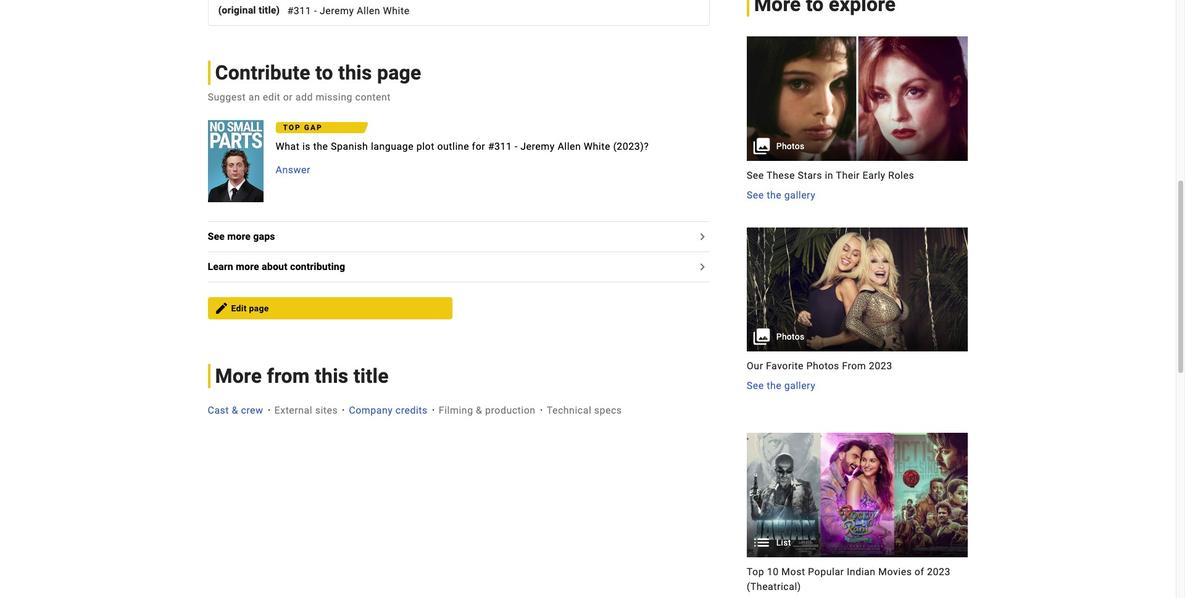 Task type: locate. For each thing, give the bounding box(es) containing it.
0 vertical spatial this
[[338, 61, 372, 85]]

most
[[782, 567, 805, 579]]

see the gallery button down these
[[747, 188, 816, 203]]

#311 right for
[[488, 141, 512, 153]]

an
[[249, 92, 260, 103]]

2 production art image from the top
[[747, 228, 968, 352]]

external sites
[[274, 405, 338, 416]]

0 horizontal spatial #311
[[287, 5, 311, 16]]

indian
[[847, 567, 876, 579]]

the for see
[[767, 189, 782, 201]]

2 gallery from the top
[[784, 381, 816, 392]]

gallery down favorite
[[784, 381, 816, 392]]

2 see the gallery button from the top
[[747, 379, 816, 394]]

gaps
[[253, 231, 275, 242]]

this
[[338, 61, 372, 85], [315, 365, 349, 388]]

1 horizontal spatial 2023
[[927, 567, 951, 579]]

0 vertical spatial more
[[227, 231, 251, 242]]

see more gaps
[[208, 231, 275, 242]]

1 horizontal spatial white
[[584, 141, 611, 153]]

photos up favorite
[[776, 332, 805, 342]]

1 vertical spatial see the gallery button
[[747, 379, 816, 394]]

top up what
[[283, 124, 301, 132]]

0 vertical spatial white
[[383, 5, 410, 16]]

1 see the gallery button from the top
[[747, 188, 816, 203]]

1 vertical spatial group
[[747, 228, 968, 394]]

roles
[[888, 170, 914, 181]]

1 vertical spatial see the gallery
[[747, 381, 816, 392]]

title
[[354, 365, 389, 388]]

the down these
[[767, 189, 782, 201]]

#311 right title)
[[287, 5, 311, 16]]

0 vertical spatial photos link
[[747, 36, 968, 161]]

the down favorite
[[767, 381, 782, 392]]

top for top gap
[[283, 124, 301, 132]]

2 & from the left
[[476, 405, 482, 416]]

1 horizontal spatial -
[[515, 141, 518, 153]]

2 photos link from the top
[[747, 228, 968, 352]]

edit page
[[231, 304, 269, 313]]

1 & from the left
[[232, 405, 238, 416]]

1 group from the top
[[747, 36, 968, 203]]

company credits button
[[349, 404, 428, 418]]

2023
[[869, 361, 893, 373], [927, 567, 951, 579]]

photos group
[[747, 36, 968, 161], [747, 228, 968, 352]]

0 vertical spatial photos group
[[747, 36, 968, 161]]

-
[[314, 5, 317, 16], [515, 141, 518, 153]]

gallery for these
[[784, 189, 816, 201]]

1 photos group from the top
[[747, 36, 968, 161]]

sites
[[315, 405, 338, 416]]

(theatrical)
[[747, 582, 801, 593]]

see the gallery button for these
[[747, 188, 816, 203]]

0 horizontal spatial white
[[383, 5, 410, 16]]

more inside button
[[236, 261, 259, 273]]

0 vertical spatial jeremy
[[320, 5, 354, 16]]

photos up these
[[776, 141, 805, 151]]

from
[[267, 365, 310, 388]]

1 photos link from the top
[[747, 36, 968, 161]]

- right title)
[[314, 5, 317, 16]]

to
[[315, 61, 333, 85]]

or
[[283, 92, 293, 103]]

2 vertical spatial the
[[767, 381, 782, 392]]

1 vertical spatial page
[[249, 304, 269, 313]]

page up content
[[377, 61, 421, 85]]

1 vertical spatial -
[[515, 141, 518, 153]]

filming & production
[[439, 405, 536, 416]]

top inside top 10 most popular indian movies of 2023 (theatrical)
[[747, 567, 764, 579]]

see
[[747, 170, 764, 181], [747, 189, 764, 201], [208, 231, 225, 242], [747, 381, 764, 392]]

& for filming
[[476, 405, 482, 416]]

0 horizontal spatial page
[[249, 304, 269, 313]]

learn more about contributing
[[208, 261, 345, 273]]

0 vertical spatial photos
[[776, 141, 805, 151]]

is
[[302, 141, 311, 153]]

the right is
[[313, 141, 328, 153]]

0 vertical spatial production art image
[[747, 36, 968, 161]]

2 see the gallery from the top
[[747, 381, 816, 392]]

1 vertical spatial this
[[315, 365, 349, 388]]

1 vertical spatial photos link
[[747, 228, 968, 352]]

1 vertical spatial photos group
[[747, 228, 968, 352]]

more from this title
[[215, 365, 389, 388]]

see the gallery down favorite
[[747, 381, 816, 392]]

photos link for their
[[747, 36, 968, 161]]

&
[[232, 405, 238, 416], [476, 405, 482, 416]]

2 group from the top
[[747, 228, 968, 394]]

suggest an edit or add missing content
[[208, 92, 391, 103]]

2023 right from
[[869, 361, 893, 373]]

more
[[227, 231, 251, 242], [236, 261, 259, 273]]

2023 right of
[[927, 567, 951, 579]]

gallery down stars
[[784, 189, 816, 201]]

0 vertical spatial see the gallery
[[747, 189, 816, 201]]

1 horizontal spatial top
[[747, 567, 764, 579]]

0 vertical spatial see the gallery button
[[747, 188, 816, 203]]

missing
[[316, 92, 353, 103]]

0 vertical spatial 2023
[[869, 361, 893, 373]]

popular
[[808, 567, 844, 579]]

& right cast
[[232, 405, 238, 416]]

& inside "button"
[[232, 405, 238, 416]]

go to learn more about contributing image
[[695, 260, 710, 275]]

page right edit
[[249, 304, 269, 313]]

1 vertical spatial #311
[[488, 141, 512, 153]]

1 vertical spatial jeremy
[[521, 141, 555, 153]]

0 horizontal spatial top
[[283, 124, 301, 132]]

group
[[747, 36, 968, 203], [747, 228, 968, 394]]

more right learn
[[236, 261, 259, 273]]

more for see
[[227, 231, 251, 242]]

0 horizontal spatial &
[[232, 405, 238, 416]]

1 vertical spatial the
[[767, 189, 782, 201]]

0 horizontal spatial -
[[314, 5, 317, 16]]

see inside "button"
[[208, 231, 225, 242]]

suggest
[[208, 92, 246, 103]]

0 vertical spatial gallery
[[784, 189, 816, 201]]

0 vertical spatial group
[[747, 36, 968, 203]]

our
[[747, 361, 763, 373]]

0 horizontal spatial 2023
[[869, 361, 893, 373]]

see more gaps button
[[208, 229, 283, 244]]

more inside "button"
[[227, 231, 251, 242]]

2 photos group from the top
[[747, 228, 968, 352]]

see the gallery
[[747, 189, 816, 201], [747, 381, 816, 392]]

1 gallery from the top
[[784, 189, 816, 201]]

& right filming
[[476, 405, 482, 416]]

external
[[274, 405, 312, 416]]

1 vertical spatial more
[[236, 261, 259, 273]]

early
[[863, 170, 886, 181]]

top
[[283, 124, 301, 132], [747, 567, 764, 579]]

#311 - jeremy allen white (2023) image
[[208, 120, 263, 202]]

1 production art image from the top
[[747, 36, 968, 161]]

group containing see these stars in their early roles
[[747, 36, 968, 203]]

white
[[383, 5, 410, 16], [584, 141, 611, 153]]

edit
[[231, 304, 247, 313]]

jeremy
[[320, 5, 354, 16], [521, 141, 555, 153]]

1 vertical spatial top
[[747, 567, 764, 579]]

0 vertical spatial -
[[314, 5, 317, 16]]

& for cast
[[232, 405, 238, 416]]

2 vertical spatial photos
[[806, 361, 840, 373]]

0 vertical spatial top
[[283, 124, 301, 132]]

photos
[[776, 141, 805, 151], [776, 332, 805, 342], [806, 361, 840, 373]]

add
[[296, 92, 313, 103]]

see the gallery button
[[747, 188, 816, 203], [747, 379, 816, 394]]

technical specs button
[[547, 404, 622, 418]]

1 horizontal spatial page
[[377, 61, 421, 85]]

production art image
[[747, 36, 968, 161], [747, 228, 968, 352]]

learn
[[208, 261, 233, 273]]

top 10 most popular indian movies of 2023 (theatrical) group
[[747, 434, 968, 599]]

this up sites
[[315, 365, 349, 388]]

(original
[[218, 4, 256, 16]]

see the gallery down these
[[747, 189, 816, 201]]

allen
[[357, 5, 380, 16], [558, 141, 581, 153]]

1 vertical spatial allen
[[558, 141, 581, 153]]

see the gallery for favorite
[[747, 381, 816, 392]]

& inside button
[[476, 405, 482, 416]]

for
[[472, 141, 485, 153]]

0 vertical spatial the
[[313, 141, 328, 153]]

1 see the gallery from the top
[[747, 189, 816, 201]]

photos left from
[[806, 361, 840, 373]]

more left gaps
[[227, 231, 251, 242]]

photos link
[[747, 36, 968, 161], [747, 228, 968, 352]]

1 vertical spatial 2023
[[927, 567, 951, 579]]

1 vertical spatial production art image
[[747, 228, 968, 352]]

the for our
[[767, 381, 782, 392]]

#311
[[287, 5, 311, 16], [488, 141, 512, 153]]

the
[[313, 141, 328, 153], [767, 189, 782, 201], [767, 381, 782, 392]]

1 horizontal spatial &
[[476, 405, 482, 416]]

gallery
[[784, 189, 816, 201], [784, 381, 816, 392]]

- right for
[[515, 141, 518, 153]]

this up content
[[338, 61, 372, 85]]

top left 10
[[747, 567, 764, 579]]

1 vertical spatial gallery
[[784, 381, 816, 392]]

1 horizontal spatial jeremy
[[521, 141, 555, 153]]

0 horizontal spatial allen
[[357, 5, 380, 16]]

see the gallery button down favorite
[[747, 379, 816, 394]]

content
[[355, 92, 391, 103]]

photos inside our favorite photos from 2023 link
[[806, 361, 840, 373]]

more
[[215, 365, 262, 388]]

cast & crew button
[[208, 404, 263, 418]]

1 vertical spatial photos
[[776, 332, 805, 342]]

production art image for their
[[747, 36, 968, 161]]



Task type: vqa. For each thing, say whether or not it's contained in the screenshot.
Our Favorite Photos From 2023
yes



Task type: describe. For each thing, give the bounding box(es) containing it.
contributing
[[290, 261, 345, 273]]

0 vertical spatial #311
[[287, 5, 311, 16]]

company
[[349, 405, 393, 416]]

specs
[[594, 405, 622, 416]]

spanish
[[331, 141, 368, 153]]

answer
[[276, 165, 310, 176]]

page inside edit page button
[[249, 304, 269, 313]]

go to see more gaps image
[[695, 229, 710, 244]]

this for from
[[315, 365, 349, 388]]

in
[[825, 170, 834, 181]]

outline
[[437, 141, 469, 153]]

about
[[262, 261, 288, 273]]

of
[[915, 567, 924, 579]]

favorite
[[766, 361, 804, 373]]

contribute
[[215, 61, 310, 85]]

1 vertical spatial white
[[584, 141, 611, 153]]

#311 - jeremy allen white
[[287, 5, 410, 16]]

credits
[[396, 405, 428, 416]]

filming & production button
[[439, 404, 536, 418]]

production
[[485, 405, 536, 416]]

0 vertical spatial allen
[[357, 5, 380, 16]]

top 10 most popular indian movies of 2023 (theatrical)
[[747, 567, 951, 593]]

(original title)
[[218, 4, 280, 16]]

what
[[276, 141, 300, 153]]

see these stars in their early roles link
[[747, 168, 968, 183]]

gap
[[304, 124, 323, 132]]

our favorite photos from 2023 link
[[747, 360, 968, 374]]

10
[[767, 567, 779, 579]]

photos link for 2023
[[747, 228, 968, 352]]

movies
[[879, 567, 912, 579]]

company credits
[[349, 405, 428, 416]]

these
[[767, 170, 795, 181]]

see the gallery for these
[[747, 189, 816, 201]]

list link
[[747, 434, 968, 558]]

photos group for their
[[747, 36, 968, 161]]

from
[[842, 361, 866, 373]]

external sites button
[[274, 404, 338, 418]]

photos for favorite
[[776, 332, 805, 342]]

title)
[[259, 4, 280, 16]]

learn more about contributing button
[[208, 260, 353, 275]]

plot
[[417, 141, 435, 153]]

list
[[776, 538, 791, 548]]

language
[[371, 141, 414, 153]]

production art image for 2023
[[747, 228, 968, 352]]

filming
[[439, 405, 473, 416]]

edit page button
[[208, 297, 452, 320]]

photos group for 2023
[[747, 228, 968, 352]]

still frame image
[[747, 434, 968, 558]]

list group
[[747, 434, 968, 558]]

answer button
[[276, 163, 310, 178]]

contribute to this page
[[215, 61, 421, 85]]

cast & crew
[[208, 405, 263, 416]]

1 horizontal spatial #311
[[488, 141, 512, 153]]

see the gallery button for favorite
[[747, 379, 816, 394]]

technical
[[547, 405, 592, 416]]

(2023)?
[[613, 141, 649, 153]]

1 horizontal spatial allen
[[558, 141, 581, 153]]

crew
[[241, 405, 263, 416]]

this for to
[[338, 61, 372, 85]]

their
[[836, 170, 860, 181]]

edit image
[[214, 301, 229, 316]]

top 10 most popular indian movies of 2023 (theatrical) link
[[747, 566, 968, 595]]

more for learn
[[236, 261, 259, 273]]

stars
[[798, 170, 822, 181]]

gallery for favorite
[[784, 381, 816, 392]]

cast
[[208, 405, 229, 416]]

our favorite photos from 2023
[[747, 361, 893, 373]]

technical specs
[[547, 405, 622, 416]]

top gap
[[283, 124, 323, 132]]

0 horizontal spatial jeremy
[[320, 5, 354, 16]]

top for top 10 most popular indian movies of 2023 (theatrical)
[[747, 567, 764, 579]]

2023 inside top 10 most popular indian movies of 2023 (theatrical)
[[927, 567, 951, 579]]

edit
[[263, 92, 280, 103]]

0 vertical spatial page
[[377, 61, 421, 85]]

photos for these
[[776, 141, 805, 151]]

see these stars in their early roles
[[747, 170, 914, 181]]

what is the spanish language plot outline for #311 - jeremy allen white (2023)?
[[276, 141, 649, 153]]

group containing our favorite photos from 2023
[[747, 228, 968, 394]]



